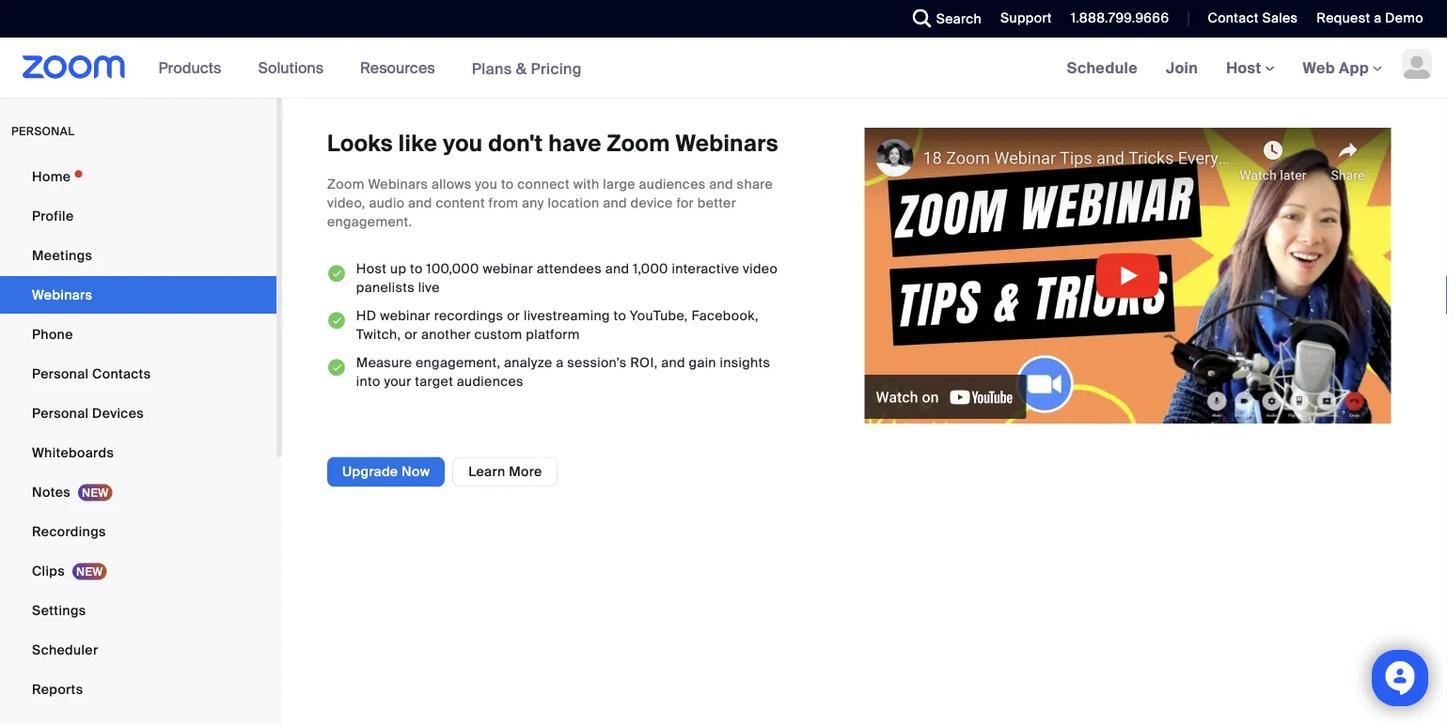 Task type: vqa. For each thing, say whether or not it's contained in the screenshot.
Schedule
yes



Task type: locate. For each thing, give the bounding box(es) containing it.
0 vertical spatial personal
[[32, 365, 89, 383]]

2 vertical spatial webinars
[[32, 286, 92, 304]]

or up custom
[[507, 307, 520, 325]]

1.888.799.9666 button up the schedule
[[1057, 0, 1174, 38]]

1 vertical spatial zoom
[[327, 176, 365, 193]]

to left youtube,
[[614, 307, 626, 325]]

webinars down meetings
[[32, 286, 92, 304]]

upgrade now button
[[327, 457, 445, 488]]

connect
[[517, 176, 570, 193]]

to inside zoom webinars allows you to connect with large audiences and share video, audio and content from any location and device for better engagement.
[[501, 176, 514, 193]]

0 horizontal spatial a
[[556, 354, 564, 372]]

webinar right 100,000
[[483, 260, 533, 278]]

custom
[[475, 326, 522, 344]]

2 vertical spatial to
[[614, 307, 626, 325]]

webinars up "audio"
[[368, 176, 428, 193]]

host up panelists
[[356, 260, 387, 278]]

reports
[[32, 681, 83, 699]]

meetings
[[32, 247, 92, 264]]

roi,
[[630, 354, 658, 372]]

another
[[421, 326, 471, 344]]

to inside host up to 100,000 webinar attendees and 1,000 interactive video panelists live
[[410, 260, 423, 278]]

webinar
[[483, 260, 533, 278], [380, 307, 431, 325]]

1 horizontal spatial audiences
[[639, 176, 706, 193]]

host for host up to 100,000 webinar attendees and 1,000 interactive video panelists live
[[356, 260, 387, 278]]

personal
[[32, 365, 89, 383], [32, 405, 89, 422]]

like
[[399, 129, 438, 158]]

1 vertical spatial you
[[475, 176, 498, 193]]

banner
[[0, 38, 1447, 99]]

0 horizontal spatial or
[[404, 326, 418, 344]]

webinar up twitch,
[[380, 307, 431, 325]]

1 vertical spatial a
[[556, 354, 564, 372]]

with
[[573, 176, 600, 193]]

audiences down engagement,
[[457, 373, 524, 391]]

phone
[[32, 326, 73, 343]]

learn
[[469, 464, 505, 481]]

1 vertical spatial audiences
[[457, 373, 524, 391]]

1 horizontal spatial to
[[501, 176, 514, 193]]

zoom up video, at the top left of page
[[327, 176, 365, 193]]

1 horizontal spatial or
[[507, 307, 520, 325]]

resources button
[[360, 38, 444, 98]]

to up from
[[501, 176, 514, 193]]

1 horizontal spatial zoom
[[607, 129, 670, 158]]

contact sales
[[1208, 9, 1298, 27]]

personal inside "personal contacts" link
[[32, 365, 89, 383]]

clips
[[32, 563, 65, 580]]

1 vertical spatial webinar
[[380, 307, 431, 325]]

profile link
[[0, 197, 276, 235]]

host down contact sales
[[1226, 58, 1265, 78]]

to right up
[[410, 260, 423, 278]]

gain
[[689, 354, 716, 372]]

more
[[509, 464, 542, 481]]

0 horizontal spatial host
[[356, 260, 387, 278]]

1.888.799.9666
[[1071, 9, 1169, 27]]

0 vertical spatial you
[[443, 129, 483, 158]]

support link
[[987, 0, 1057, 38], [1001, 9, 1052, 27]]

and left gain
[[661, 354, 685, 372]]

1 vertical spatial host
[[356, 260, 387, 278]]

personal contacts
[[32, 365, 151, 383]]

contact sales link
[[1194, 0, 1303, 38], [1208, 9, 1298, 27]]

0 vertical spatial to
[[501, 176, 514, 193]]

audiences inside measure engagement, analyze a session's roi, and gain insights into your target audiences
[[457, 373, 524, 391]]

request a demo link
[[1303, 0, 1447, 38], [1317, 9, 1424, 27]]

hd
[[356, 307, 377, 325]]

2 personal from the top
[[32, 405, 89, 422]]

target
[[415, 373, 453, 391]]

you up from
[[475, 176, 498, 193]]

settings
[[32, 602, 86, 620]]

host
[[1226, 58, 1265, 78], [356, 260, 387, 278]]

personal devices link
[[0, 395, 276, 433]]

personal down phone
[[32, 365, 89, 383]]

0 vertical spatial webinar
[[483, 260, 533, 278]]

or
[[507, 307, 520, 325], [404, 326, 418, 344]]

1 horizontal spatial webinar
[[483, 260, 533, 278]]

device
[[631, 194, 673, 212]]

0 horizontal spatial webinar
[[380, 307, 431, 325]]

webinars up 'share'
[[676, 129, 779, 158]]

to inside hd webinar recordings or livestreaming to youtube, facebook, twitch, or another custom platform
[[614, 307, 626, 325]]

1 horizontal spatial webinars
[[368, 176, 428, 193]]

host inside meetings navigation
[[1226, 58, 1265, 78]]

1.888.799.9666 button
[[1057, 0, 1174, 38], [1071, 9, 1169, 27]]

content
[[436, 194, 485, 212]]

session's
[[567, 354, 627, 372]]

0 horizontal spatial zoom
[[327, 176, 365, 193]]

and down 'large'
[[603, 194, 627, 212]]

a down platform
[[556, 354, 564, 372]]

for
[[677, 194, 694, 212]]

1 vertical spatial to
[[410, 260, 423, 278]]

plans & pricing link
[[472, 59, 582, 78], [472, 59, 582, 78]]

personal
[[11, 124, 75, 139]]

personal inside "personal devices" link
[[32, 405, 89, 422]]

any
[[522, 194, 544, 212]]

0 vertical spatial host
[[1226, 58, 1265, 78]]

1 horizontal spatial host
[[1226, 58, 1265, 78]]

personal contacts link
[[0, 355, 276, 393]]

support
[[1001, 9, 1052, 27]]

or right twitch,
[[404, 326, 418, 344]]

facebook,
[[692, 307, 759, 325]]

you up allows
[[443, 129, 483, 158]]

&
[[516, 59, 527, 78]]

0 horizontal spatial audiences
[[457, 373, 524, 391]]

and up better
[[709, 176, 733, 193]]

live
[[418, 279, 440, 296]]

recordings
[[32, 523, 106, 541]]

0 vertical spatial audiences
[[639, 176, 706, 193]]

2 horizontal spatial to
[[614, 307, 626, 325]]

engagement,
[[416, 354, 501, 372]]

personal up the whiteboards
[[32, 405, 89, 422]]

1 horizontal spatial a
[[1374, 9, 1382, 27]]

zoom
[[607, 129, 670, 158], [327, 176, 365, 193]]

learn more button
[[453, 457, 558, 488]]

1 vertical spatial or
[[404, 326, 418, 344]]

zoom inside zoom webinars allows you to connect with large audiences and share video, audio and content from any location and device for better engagement.
[[327, 176, 365, 193]]

home
[[32, 168, 71, 185]]

to
[[501, 176, 514, 193], [410, 260, 423, 278], [614, 307, 626, 325]]

audiences up for
[[639, 176, 706, 193]]

a left demo
[[1374, 9, 1382, 27]]

0 vertical spatial zoom
[[607, 129, 670, 158]]

join link
[[1152, 38, 1212, 98]]

audiences
[[639, 176, 706, 193], [457, 373, 524, 391]]

1 vertical spatial webinars
[[368, 176, 428, 193]]

schedule
[[1067, 58, 1138, 78]]

zoom up 'large'
[[607, 129, 670, 158]]

0 horizontal spatial webinars
[[32, 286, 92, 304]]

livestreaming
[[524, 307, 610, 325]]

0 horizontal spatial to
[[410, 260, 423, 278]]

better
[[698, 194, 736, 212]]

looks
[[327, 129, 393, 158]]

0 vertical spatial webinars
[[676, 129, 779, 158]]

1 vertical spatial personal
[[32, 405, 89, 422]]

1 personal from the top
[[32, 365, 89, 383]]

100,000
[[426, 260, 479, 278]]

and left 1,000
[[605, 260, 629, 278]]

zoom webinars allows you to connect with large audiences and share video, audio and content from any location and device for better engagement.
[[327, 176, 773, 231]]

webinars
[[676, 129, 779, 158], [368, 176, 428, 193], [32, 286, 92, 304]]

product information navigation
[[144, 38, 596, 99]]

notes link
[[0, 474, 276, 512]]

host inside host up to 100,000 webinar attendees and 1,000 interactive video panelists live
[[356, 260, 387, 278]]



Task type: describe. For each thing, give the bounding box(es) containing it.
and right "audio"
[[408, 194, 432, 212]]

app
[[1339, 58, 1369, 78]]

phone link
[[0, 316, 276, 354]]

upgrade now
[[342, 464, 430, 481]]

personal for personal devices
[[32, 405, 89, 422]]

platform
[[526, 326, 580, 344]]

hd webinar recordings or livestreaming to youtube, facebook, twitch, or another custom platform
[[356, 307, 759, 344]]

measure engagement, analyze a session's roi, and gain insights into your target audiences
[[356, 354, 770, 391]]

2 horizontal spatial webinars
[[676, 129, 779, 158]]

1.888.799.9666 button up 'schedule' link at top
[[1071, 9, 1169, 27]]

a inside measure engagement, analyze a session's roi, and gain insights into your target audiences
[[556, 354, 564, 372]]

don't
[[488, 129, 543, 158]]

scheduler link
[[0, 632, 276, 670]]

meetings link
[[0, 237, 276, 275]]

webinars link
[[0, 276, 276, 314]]

audio
[[369, 194, 405, 212]]

host up to 100,000 webinar attendees and 1,000 interactive video panelists live
[[356, 260, 778, 296]]

your
[[384, 373, 412, 391]]

web app
[[1303, 58, 1369, 78]]

whiteboards
[[32, 444, 114, 462]]

webinars inside zoom webinars allows you to connect with large audiences and share video, audio and content from any location and device for better engagement.
[[368, 176, 428, 193]]

host button
[[1226, 58, 1275, 78]]

allows
[[432, 176, 472, 193]]

1,000
[[633, 260, 668, 278]]

location
[[548, 194, 599, 212]]

audiences inside zoom webinars allows you to connect with large audiences and share video, audio and content from any location and device for better engagement.
[[639, 176, 706, 193]]

profile
[[32, 207, 74, 225]]

notes
[[32, 484, 71, 501]]

0 vertical spatial or
[[507, 307, 520, 325]]

search button
[[899, 0, 987, 38]]

reports link
[[0, 671, 276, 709]]

request
[[1317, 9, 1370, 27]]

meetings navigation
[[1053, 38, 1447, 99]]

demo
[[1385, 9, 1424, 27]]

webinar inside hd webinar recordings or livestreaming to youtube, facebook, twitch, or another custom platform
[[380, 307, 431, 325]]

solutions button
[[258, 38, 332, 98]]

personal menu menu
[[0, 158, 276, 711]]

host for host
[[1226, 58, 1265, 78]]

contact
[[1208, 9, 1259, 27]]

plans
[[472, 59, 512, 78]]

web
[[1303, 58, 1335, 78]]

join
[[1166, 58, 1198, 78]]

video,
[[327, 194, 366, 212]]

scheduler
[[32, 642, 98, 659]]

recordings
[[434, 307, 503, 325]]

panelists
[[356, 279, 415, 296]]

webinar inside host up to 100,000 webinar attendees and 1,000 interactive video panelists live
[[483, 260, 533, 278]]

up
[[390, 260, 406, 278]]

contacts
[[92, 365, 151, 383]]

looks like you don't have zoom webinars
[[327, 129, 779, 158]]

clips link
[[0, 553, 276, 591]]

now
[[402, 464, 430, 481]]

large
[[603, 176, 636, 193]]

have
[[548, 129, 602, 158]]

and inside measure engagement, analyze a session's roi, and gain insights into your target audiences
[[661, 354, 685, 372]]

twitch,
[[356, 326, 401, 344]]

personal devices
[[32, 405, 144, 422]]

interactive
[[672, 260, 739, 278]]

learn more
[[469, 464, 542, 481]]

sales
[[1262, 9, 1298, 27]]

web app button
[[1303, 58, 1382, 78]]

analyze
[[504, 354, 553, 372]]

engagement.
[[327, 213, 412, 231]]

recordings link
[[0, 513, 276, 551]]

schedule link
[[1053, 38, 1152, 98]]

and inside host up to 100,000 webinar attendees and 1,000 interactive video panelists live
[[605, 260, 629, 278]]

video
[[743, 260, 778, 278]]

personal for personal contacts
[[32, 365, 89, 383]]

resources
[[360, 58, 435, 78]]

plans & pricing
[[472, 59, 582, 78]]

measure
[[356, 354, 412, 372]]

request a demo
[[1317, 9, 1424, 27]]

you inside zoom webinars allows you to connect with large audiences and share video, audio and content from any location and device for better engagement.
[[475, 176, 498, 193]]

whiteboards link
[[0, 434, 276, 472]]

attendees
[[537, 260, 602, 278]]

0 vertical spatial a
[[1374, 9, 1382, 27]]

share
[[737, 176, 773, 193]]

youtube,
[[630, 307, 688, 325]]

webinars inside webinars 'link'
[[32, 286, 92, 304]]

devices
[[92, 405, 144, 422]]

banner containing products
[[0, 38, 1447, 99]]

zoom logo image
[[23, 55, 126, 79]]

profile picture image
[[1402, 49, 1432, 79]]

settings link
[[0, 592, 276, 630]]

pricing
[[531, 59, 582, 78]]

upgrade
[[342, 464, 398, 481]]

search
[[936, 10, 982, 27]]

home link
[[0, 158, 276, 196]]

from
[[489, 194, 518, 212]]



